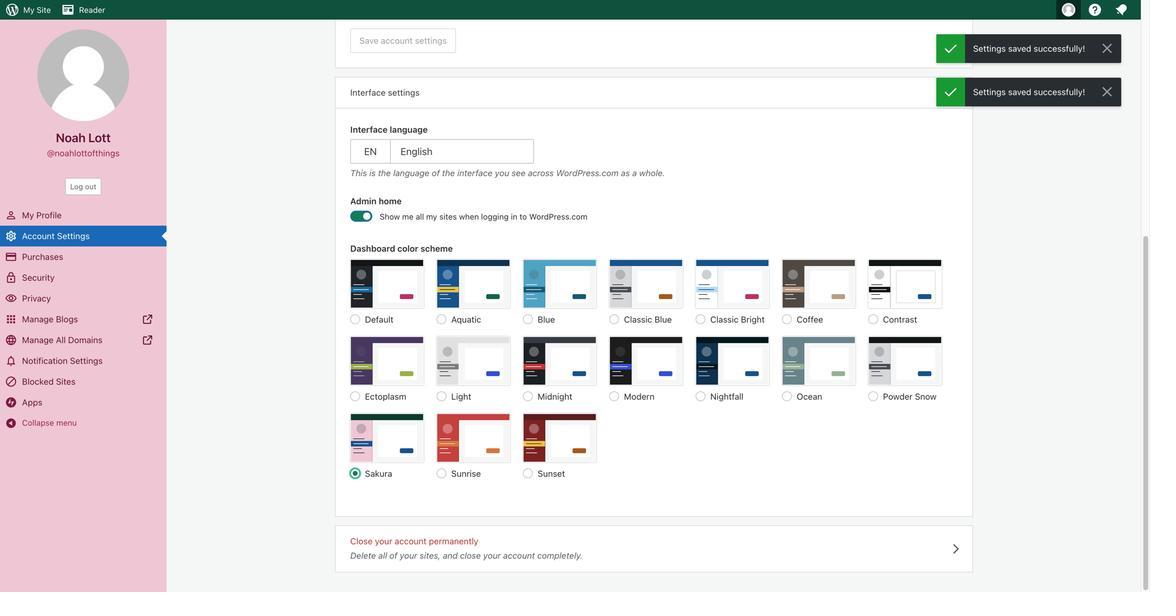 Task type: locate. For each thing, give the bounding box(es) containing it.
bright
[[741, 315, 765, 325]]

settings
[[415, 36, 447, 46], [388, 88, 420, 98]]

log
[[70, 182, 83, 191]]

show me all my sites when logging in to wordpress.com
[[380, 212, 587, 221]]

you left comment
[[436, 8, 450, 18]]

noah lott image
[[37, 29, 129, 121]]

2 horizontal spatial your
[[483, 551, 501, 561]]

manage down privacy
[[22, 314, 54, 325]]

to
[[520, 212, 527, 221]]

0 vertical spatial my
[[23, 5, 34, 14]]

1 settings saved successfully! from the top
[[973, 43, 1085, 54]]

settings image
[[5, 230, 17, 242]]

1 notice status from the top
[[936, 34, 1121, 63]]

interface language
[[350, 125, 428, 135]]

modern
[[624, 392, 655, 402]]

0 vertical spatial when
[[412, 8, 433, 18]]

en
[[364, 146, 377, 157]]

1 vertical spatial when
[[459, 212, 479, 221]]

dashboard
[[350, 244, 395, 254]]

none url field inside main content
[[350, 0, 958, 3]]

wordpress.com left as
[[556, 168, 619, 178]]

1 horizontal spatial blue
[[655, 315, 672, 325]]

block image
[[5, 376, 17, 388]]

1 vertical spatial notice status
[[936, 78, 1121, 107]]

None url field
[[350, 0, 958, 3]]

language up english
[[390, 125, 428, 135]]

0 vertical spatial group
[[350, 123, 958, 180]]

site
[[37, 5, 51, 14]]

successfully! for dismiss icon associated with 1st notice status
[[1034, 43, 1085, 54]]

blogs.
[[504, 8, 528, 18]]

when right 'publicly'
[[412, 8, 433, 18]]

account right save
[[381, 36, 413, 46]]

when right sites
[[459, 212, 479, 221]]

of down english
[[432, 168, 440, 178]]

group
[[350, 123, 958, 180], [350, 242, 958, 490]]

menu
[[56, 419, 77, 428]]

your
[[375, 537, 392, 547], [400, 551, 417, 561], [483, 551, 501, 561]]

account up sites,
[[395, 537, 427, 547]]

2 classic from the left
[[710, 315, 739, 325]]

settings up 'interface language'
[[388, 88, 420, 98]]

1 horizontal spatial of
[[432, 168, 440, 178]]

1 group from the top
[[350, 123, 958, 180]]

0 vertical spatial manage
[[22, 314, 54, 325]]

manage up notification
[[22, 335, 54, 345]]

your left sites,
[[400, 551, 417, 561]]

sites
[[56, 377, 76, 387]]

classic for classic bright
[[710, 315, 739, 325]]

interface for interface language
[[350, 125, 388, 135]]

of
[[432, 168, 440, 178], [389, 551, 397, 561]]

all left my
[[416, 212, 424, 221]]

account
[[22, 231, 55, 241]]

wordpress.com right the to
[[529, 212, 587, 221]]

language
[[390, 125, 428, 135], [393, 168, 429, 178]]

close your account permanently delete all of your sites, and close your account completely.
[[350, 537, 583, 561]]

2 dismiss image from the top
[[1100, 85, 1115, 99]]

dismiss image for second notice status
[[1100, 85, 1115, 99]]

blue
[[538, 315, 555, 325], [655, 315, 672, 325]]

aquatic image
[[437, 260, 510, 309]]

1 vertical spatial saved
[[1008, 87, 1031, 97]]

1 vertical spatial settings saved successfully!
[[973, 87, 1085, 97]]

1 vertical spatial dismiss image
[[1100, 85, 1115, 99]]

2 saved from the top
[[1008, 87, 1031, 97]]

you left 'see'
[[495, 168, 509, 178]]

1 interface from the top
[[350, 88, 386, 98]]

0 vertical spatial dismiss image
[[1100, 41, 1115, 56]]

saved for dismiss icon associated with second notice status
[[1008, 87, 1031, 97]]

1 saved from the top
[[1008, 43, 1031, 54]]

account
[[381, 36, 413, 46], [395, 537, 427, 547], [503, 551, 535, 561]]

and
[[443, 551, 458, 561]]

settings down shown publicly when you comment on blogs.
[[415, 36, 447, 46]]

1 horizontal spatial all
[[416, 212, 424, 221]]

successfully! for dismiss icon associated with second notice status
[[1034, 87, 1085, 97]]

None radio
[[350, 315, 360, 325], [523, 315, 533, 325], [782, 315, 792, 325], [350, 392, 360, 402], [782, 392, 792, 402], [868, 392, 878, 402], [437, 469, 446, 479], [350, 315, 360, 325], [523, 315, 533, 325], [782, 315, 792, 325], [350, 392, 360, 402], [782, 392, 792, 402], [868, 392, 878, 402], [437, 469, 446, 479]]

2 settings saved successfully! from the top
[[973, 87, 1085, 97]]

0 vertical spatial all
[[416, 212, 424, 221]]

when
[[412, 8, 433, 18], [459, 212, 479, 221]]

sunset
[[538, 469, 565, 479]]

None radio
[[437, 315, 446, 325], [609, 315, 619, 325], [696, 315, 705, 325], [868, 315, 878, 325], [437, 392, 446, 402], [523, 392, 533, 402], [609, 392, 619, 402], [696, 392, 705, 402], [350, 469, 360, 479], [523, 469, 533, 479], [437, 315, 446, 325], [609, 315, 619, 325], [696, 315, 705, 325], [868, 315, 878, 325], [437, 392, 446, 402], [523, 392, 533, 402], [609, 392, 619, 402], [696, 392, 705, 402], [350, 469, 360, 479], [523, 469, 533, 479]]

classic bright
[[710, 315, 765, 325]]

1 classic from the left
[[624, 315, 652, 325]]

apps link
[[0, 393, 167, 413]]

blocked sites
[[22, 377, 76, 387]]

shown publicly when you comment on blogs. group
[[350, 0, 958, 19]]

saved
[[1008, 43, 1031, 54], [1008, 87, 1031, 97]]

0 vertical spatial account
[[381, 36, 413, 46]]

classic blue image
[[609, 260, 683, 309]]

midnight image
[[523, 337, 596, 386]]

my left site
[[23, 5, 34, 14]]

notifications image
[[5, 355, 17, 367]]

interface
[[350, 88, 386, 98], [350, 125, 388, 135]]

0 vertical spatial of
[[432, 168, 440, 178]]

default
[[365, 315, 393, 325]]

classic blue
[[624, 315, 672, 325]]

2 interface from the top
[[350, 125, 388, 135]]

2 manage from the top
[[22, 335, 54, 345]]

0 horizontal spatial the
[[378, 168, 391, 178]]

2 group from the top
[[350, 242, 958, 490]]

1 vertical spatial manage
[[22, 335, 54, 345]]

save account settings
[[359, 36, 447, 46]]

successfully!
[[1034, 43, 1085, 54], [1034, 87, 1085, 97]]

0 horizontal spatial your
[[375, 537, 392, 547]]

coffee image
[[782, 260, 855, 309]]

contrast image
[[868, 260, 942, 309]]

0 vertical spatial saved
[[1008, 43, 1031, 54]]

permanently
[[429, 537, 478, 547]]

classic for classic blue
[[624, 315, 652, 325]]

main content
[[336, 0, 972, 573]]

1 vertical spatial wordpress.com
[[529, 212, 587, 221]]

my for my site
[[23, 5, 34, 14]]

settings
[[973, 43, 1006, 54], [973, 87, 1006, 97], [57, 231, 90, 241], [70, 356, 103, 366]]

1 horizontal spatial the
[[442, 168, 455, 178]]

0 horizontal spatial you
[[436, 8, 450, 18]]

logging
[[481, 212, 509, 221]]

1 dismiss image from the top
[[1100, 41, 1115, 56]]

manage blogs link
[[0, 309, 167, 330]]

my profile image
[[1062, 3, 1075, 17]]

apps
[[22, 398, 42, 408]]

1 horizontal spatial you
[[495, 168, 509, 178]]

the
[[378, 168, 391, 178], [442, 168, 455, 178]]

reader link
[[56, 0, 110, 20]]

account settings link
[[0, 226, 167, 247]]

all right delete
[[378, 551, 387, 561]]

dismiss image for 1st notice status
[[1100, 41, 1115, 56]]

2 notice status from the top
[[936, 78, 1121, 107]]

manage all domains link
[[0, 330, 167, 351]]

classic
[[624, 315, 652, 325], [710, 315, 739, 325]]

0 vertical spatial interface
[[350, 88, 386, 98]]

close
[[350, 537, 373, 547]]

1 vertical spatial account
[[395, 537, 427, 547]]

log out
[[70, 182, 96, 191]]

1 vertical spatial successfully!
[[1034, 87, 1085, 97]]

0 horizontal spatial of
[[389, 551, 397, 561]]

0 vertical spatial settings
[[415, 36, 447, 46]]

of right delete
[[389, 551, 397, 561]]

1 vertical spatial group
[[350, 242, 958, 490]]

your right the close
[[483, 551, 501, 561]]

0 horizontal spatial blue
[[538, 315, 555, 325]]

1 horizontal spatial classic
[[710, 315, 739, 325]]

notice status
[[936, 34, 1121, 63], [936, 78, 1121, 107]]

nightfall
[[710, 392, 743, 402]]

across
[[528, 168, 554, 178]]

my right person image
[[22, 210, 34, 220]]

interface up en
[[350, 125, 388, 135]]

my for my profile
[[22, 210, 34, 220]]

classic bright image
[[696, 260, 769, 309]]

1 vertical spatial all
[[378, 551, 387, 561]]

0 vertical spatial notice status
[[936, 34, 1121, 63]]

1 horizontal spatial when
[[459, 212, 479, 221]]

admin home group
[[350, 195, 958, 230]]

1 vertical spatial interface
[[350, 125, 388, 135]]

default image
[[350, 260, 424, 309]]

group containing dashboard color scheme
[[350, 242, 958, 490]]

0 vertical spatial settings saved successfully!
[[973, 43, 1085, 54]]

the left the interface
[[442, 168, 455, 178]]

0 vertical spatial successfully!
[[1034, 43, 1085, 54]]

classic left bright
[[710, 315, 739, 325]]

privacy
[[22, 294, 51, 304]]

sakura
[[365, 469, 392, 479]]

all inside close your account permanently delete all of your sites, and close your account completely.
[[378, 551, 387, 561]]

1 vertical spatial of
[[389, 551, 397, 561]]

the right 'is'
[[378, 168, 391, 178]]

language down english
[[393, 168, 429, 178]]

all inside admin home group
[[416, 212, 424, 221]]

blue down the classic blue image
[[655, 315, 672, 325]]

1 vertical spatial language
[[393, 168, 429, 178]]

manage
[[22, 314, 54, 325], [22, 335, 54, 345]]

all
[[416, 212, 424, 221], [378, 551, 387, 561]]

settings saved successfully!
[[973, 43, 1085, 54], [973, 87, 1085, 97]]

blocked
[[22, 377, 54, 387]]

shown publicly when you comment on blogs.
[[350, 8, 528, 18]]

reader
[[79, 5, 105, 14]]

1 vertical spatial you
[[495, 168, 509, 178]]

manage for manage all domains
[[22, 335, 54, 345]]

midnight
[[538, 392, 572, 402]]

my site link
[[0, 0, 56, 20]]

purchases
[[22, 252, 63, 262]]

my profile link
[[0, 205, 167, 226]]

blue down blue image
[[538, 315, 555, 325]]

delete
[[350, 551, 376, 561]]

you
[[436, 8, 450, 18], [495, 168, 509, 178]]

account left completely.
[[503, 551, 535, 561]]

log out button
[[65, 178, 101, 195]]

2 successfully! from the top
[[1034, 87, 1085, 97]]

visibility image
[[5, 293, 17, 305]]

1 successfully! from the top
[[1034, 43, 1085, 54]]

0 vertical spatial you
[[436, 8, 450, 18]]

interface up 'interface language'
[[350, 88, 386, 98]]

sites
[[439, 212, 457, 221]]

0 horizontal spatial all
[[378, 551, 387, 561]]

0 horizontal spatial classic
[[624, 315, 652, 325]]

dismiss image
[[1100, 41, 1115, 56], [1100, 85, 1115, 99]]

your right close
[[375, 537, 392, 547]]

classic down the classic blue image
[[624, 315, 652, 325]]

1 manage from the top
[[22, 314, 54, 325]]

0 horizontal spatial when
[[412, 8, 433, 18]]

1 vertical spatial my
[[22, 210, 34, 220]]



Task type: describe. For each thing, give the bounding box(es) containing it.
sakura image
[[350, 414, 424, 463]]

my site
[[23, 5, 51, 14]]

language image
[[5, 334, 17, 347]]

english
[[400, 146, 432, 157]]

save account settings button
[[350, 28, 456, 53]]

powder
[[883, 392, 913, 402]]

publicly
[[379, 8, 410, 18]]

contrast
[[883, 315, 917, 325]]

coffee
[[797, 315, 823, 325]]

ectoplasm
[[365, 392, 406, 402]]

ocean image
[[782, 337, 855, 386]]

security link
[[0, 268, 167, 288]]

my
[[426, 212, 437, 221]]

comment
[[453, 8, 490, 18]]

when inside admin home group
[[459, 212, 479, 221]]

sites,
[[420, 551, 441, 561]]

as
[[621, 168, 630, 178]]

notification
[[22, 356, 68, 366]]

completely.
[[537, 551, 583, 561]]

group containing en
[[350, 123, 958, 180]]

noah lott @ noahlottofthings
[[47, 130, 120, 158]]

1 blue from the left
[[538, 315, 555, 325]]

apps image
[[5, 314, 17, 326]]

person image
[[5, 209, 17, 222]]

interface
[[457, 168, 493, 178]]

this
[[350, 168, 367, 178]]

1 the from the left
[[378, 168, 391, 178]]

snow
[[915, 392, 937, 402]]

account settings
[[22, 231, 90, 241]]

of inside group
[[432, 168, 440, 178]]

of inside close your account permanently delete all of your sites, and close your account completely.
[[389, 551, 397, 561]]

light image
[[437, 337, 510, 386]]

security
[[22, 273, 55, 283]]

whole.
[[639, 168, 665, 178]]

modern image
[[609, 337, 683, 386]]

wordpress.com inside admin home group
[[529, 212, 587, 221]]

all
[[56, 335, 66, 345]]

settings inside button
[[415, 36, 447, 46]]

this is the language of the interface you see across wordpress.com as a whole.
[[350, 168, 665, 178]]

1 vertical spatial settings
[[388, 88, 420, 98]]

admin
[[350, 196, 376, 206]]

powder snow
[[883, 392, 937, 402]]

close
[[460, 551, 481, 561]]

me
[[402, 212, 414, 221]]

lock image
[[5, 272, 17, 284]]

save
[[359, 36, 378, 46]]

sunrise
[[451, 469, 481, 479]]

light
[[451, 392, 471, 402]]

@
[[47, 148, 55, 158]]

you inside group
[[436, 8, 450, 18]]

0 vertical spatial language
[[390, 125, 428, 135]]

manage for manage blogs
[[22, 314, 54, 325]]

powder snow image
[[868, 337, 942, 386]]

0 vertical spatial wordpress.com
[[556, 168, 619, 178]]

1 horizontal spatial your
[[400, 551, 417, 561]]

manage blogs
[[22, 314, 78, 325]]

my profile
[[22, 210, 62, 220]]

notification settings
[[22, 356, 103, 366]]

in
[[511, 212, 517, 221]]

show
[[380, 212, 400, 221]]

manage all domains
[[22, 335, 102, 345]]

ectoplasm image
[[350, 337, 424, 386]]

blue image
[[523, 260, 596, 309]]

main content containing en
[[336, 0, 972, 573]]

shown
[[350, 8, 377, 18]]

account inside button
[[381, 36, 413, 46]]

profile
[[36, 210, 62, 220]]

settings saved successfully! for dismiss icon associated with second notice status
[[973, 87, 1085, 97]]

ocean
[[797, 392, 822, 402]]

2 blue from the left
[[655, 315, 672, 325]]

credit_card image
[[5, 251, 17, 263]]

noahlottofthings
[[55, 148, 120, 158]]

aquatic
[[451, 315, 481, 325]]

sunset image
[[523, 414, 596, 463]]

interface settings
[[350, 88, 420, 98]]

nightfall image
[[696, 337, 769, 386]]

noah
[[56, 130, 86, 145]]

a
[[632, 168, 637, 178]]

help image
[[1088, 2, 1102, 17]]

dashboard color scheme
[[350, 244, 453, 254]]

sunrise image
[[437, 414, 510, 463]]

collapse menu
[[22, 419, 77, 428]]

see
[[512, 168, 526, 178]]

color
[[397, 244, 418, 254]]

you inside group
[[495, 168, 509, 178]]

out
[[85, 182, 96, 191]]

notification settings link
[[0, 351, 167, 372]]

blocked sites link
[[0, 372, 167, 393]]

settings saved successfully! for dismiss icon associated with 1st notice status
[[973, 43, 1085, 54]]

saved for dismiss icon associated with 1st notice status
[[1008, 43, 1031, 54]]

scheme
[[421, 244, 453, 254]]

manage your notifications image
[[1114, 2, 1129, 17]]

when inside group
[[412, 8, 433, 18]]

is
[[369, 168, 376, 178]]

home
[[379, 196, 402, 206]]

interface for interface settings
[[350, 88, 386, 98]]

privacy link
[[0, 288, 167, 309]]

on
[[492, 8, 502, 18]]

blogs
[[56, 314, 78, 325]]

2 the from the left
[[442, 168, 455, 178]]

admin home
[[350, 196, 402, 206]]

2 vertical spatial account
[[503, 551, 535, 561]]



Task type: vqa. For each thing, say whether or not it's contained in the screenshot.
My shopping cart image
no



